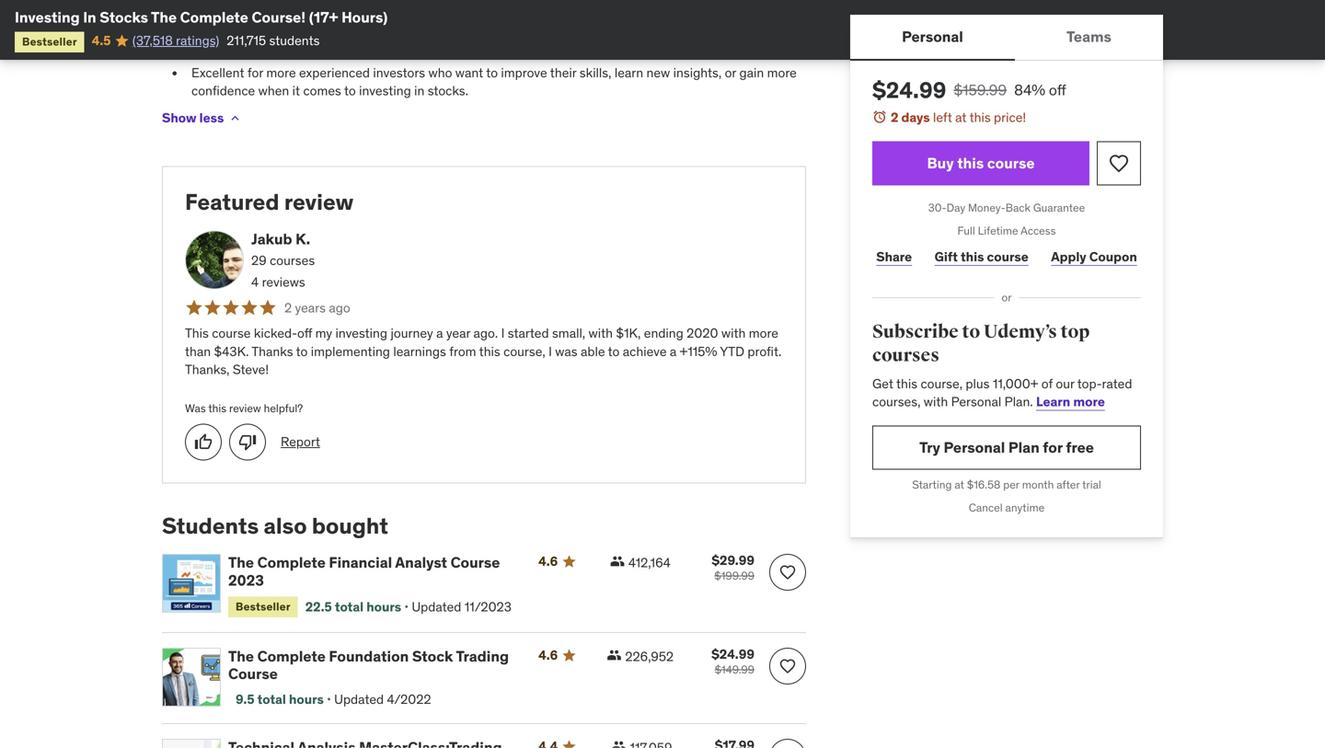 Task type: describe. For each thing, give the bounding box(es) containing it.
investors
[[373, 64, 425, 81]]

updated for updated 11/2023
[[412, 599, 462, 615]]

investing in stocks the complete course! (17+ hours)
[[15, 8, 388, 27]]

of inside get this course, plus 11,000+ of our top-rated courses, with personal plan.
[[1042, 375, 1053, 392]]

off for this
[[297, 325, 312, 342]]

analyst
[[395, 553, 447, 572]]

rated
[[1102, 375, 1133, 392]]

0 horizontal spatial review
[[229, 401, 261, 416]]

2 years ago
[[284, 300, 350, 316]]

course for buy this course
[[988, 154, 1035, 173]]

1 vertical spatial learn
[[615, 64, 644, 81]]

stocks
[[260, 43, 298, 59]]

apply coupon button
[[1048, 239, 1142, 275]]

xsmall image for the complete financial analyst course 2023
[[610, 554, 625, 569]]

2 for 2 years ago
[[284, 300, 292, 316]]

report button
[[281, 433, 320, 451]]

1 vertical spatial investing
[[359, 82, 411, 99]]

4.5
[[92, 32, 111, 49]]

share
[[877, 248, 912, 265]]

0 vertical spatial investing
[[191, 43, 244, 59]]

reviews
[[262, 274, 305, 291]]

0 horizontal spatial with
[[589, 325, 613, 342]]

4/2022
[[387, 691, 431, 708]]

starting
[[913, 478, 952, 492]]

to right able at the top left of the page
[[608, 343, 620, 360]]

ago
[[329, 300, 350, 316]]

this for was this review helpful?
[[208, 401, 227, 416]]

it
[[292, 82, 300, 99]]

my
[[315, 325, 332, 342]]

226,952
[[625, 648, 674, 665]]

bought
[[312, 512, 388, 540]]

complete for the complete financial analyst course 2023
[[257, 553, 326, 572]]

investing inside the "this course kicked-off my investing journey a year ago. i started small, with $1k, ending 2020 with more than $43k. thanks to implementing learnings from this course, i was able to achieve a +115% ytd profit. thanks, steve!"
[[336, 325, 388, 342]]

(37,518 ratings)
[[132, 32, 219, 49]]

end
[[512, 43, 534, 59]]

was this review helpful?
[[185, 401, 303, 416]]

1 horizontal spatial a
[[670, 343, 677, 360]]

personal inside get this course, plus 11,000+ of our top-rated courses, with personal plan.
[[952, 393, 1002, 410]]

days
[[902, 109, 930, 126]]

stocks.
[[428, 82, 469, 99]]

by
[[474, 43, 487, 59]]

this for get this course, plus 11,000+ of our top-rated courses, with personal plan.
[[897, 375, 918, 392]]

0 horizontal spatial a
[[436, 325, 443, 342]]

teams button
[[1015, 15, 1164, 59]]

also
[[264, 512, 307, 540]]

in
[[83, 8, 96, 27]]

for for course
[[293, 25, 309, 41]]

1 horizontal spatial i
[[549, 343, 552, 360]]

412,164
[[629, 555, 671, 571]]

1 horizontal spatial with
[[722, 325, 746, 342]]

cancel
[[969, 501, 1003, 515]]

2 vertical spatial or
[[1002, 291, 1012, 305]]

course for gift this course
[[987, 248, 1029, 265]]

gift this course link
[[931, 239, 1033, 275]]

buy this course
[[928, 154, 1035, 173]]

anytime
[[1006, 501, 1045, 515]]

try personal plan for free link
[[873, 426, 1142, 470]]

key
[[642, 25, 662, 41]]

course is perfect for the beginner or newer investor who wants to learn all the key practical aspects when investing in stocks as they will become an expert by the end of the course. excellent for more experienced investors who want to improve their skills, learn new insights, or gain more confidence when it comes to investing in stocks.
[[191, 25, 797, 99]]

more down the top-
[[1074, 393, 1106, 410]]

day
[[947, 201, 966, 215]]

9.5
[[236, 691, 255, 708]]

report
[[281, 434, 320, 450]]

will
[[345, 43, 364, 59]]

plan.
[[1005, 393, 1034, 410]]

our
[[1056, 375, 1075, 392]]

$24.99 $159.99 84% off
[[873, 76, 1067, 104]]

this for gift this course
[[961, 248, 985, 265]]

starting at $16.58 per month after trial cancel anytime
[[913, 478, 1102, 515]]

tab list containing personal
[[851, 15, 1164, 61]]

$24.99 for $24.99 $149.99
[[712, 646, 755, 663]]

(37,518
[[132, 32, 173, 49]]

4.6 for the complete financial analyst course 2023
[[539, 553, 558, 570]]

$29.99
[[712, 552, 755, 569]]

aspects
[[718, 25, 763, 41]]

achieve
[[623, 343, 667, 360]]

trial
[[1083, 478, 1102, 492]]

share button
[[873, 239, 916, 275]]

22.5
[[305, 599, 332, 615]]

11,000+
[[993, 375, 1039, 392]]

to right thanks on the left of the page
[[296, 343, 308, 360]]

4.6 for the complete foundation stock trading course
[[539, 647, 558, 664]]

want
[[456, 64, 483, 81]]

plan
[[1009, 438, 1040, 457]]

more inside the "this course kicked-off my investing journey a year ago. i started small, with $1k, ending 2020 with more than $43k. thanks to implementing learnings from this course, i was able to achieve a +115% ytd profit. thanks, steve!"
[[749, 325, 779, 342]]

comes
[[303, 82, 341, 99]]

featured
[[185, 188, 279, 216]]

hours for 9.5 total hours
[[289, 691, 324, 708]]

0 vertical spatial review
[[284, 188, 354, 216]]

this down $159.99
[[970, 109, 991, 126]]

the for the complete foundation stock trading course
[[228, 647, 254, 666]]

this course kicked-off my investing journey a year ago. i started small, with $1k, ending 2020 with more than $43k. thanks to implementing learnings from this course, i was able to achieve a +115% ytd profit. thanks, steve!
[[185, 325, 782, 378]]

from
[[449, 343, 476, 360]]

after
[[1057, 478, 1080, 492]]

all
[[604, 25, 617, 41]]

new
[[647, 64, 670, 81]]

get
[[873, 375, 894, 392]]

0 vertical spatial i
[[501, 325, 505, 342]]

of inside course is perfect for the beginner or newer investor who wants to learn all the key practical aspects when investing in stocks as they will become an expert by the end of the course. excellent for more experienced investors who want to improve their skills, learn new insights, or gain more confidence when it comes to investing in stocks.
[[537, 43, 548, 59]]

wishlist image
[[779, 564, 797, 582]]

for for try
[[1043, 438, 1063, 457]]

become
[[367, 43, 413, 59]]

0 vertical spatial bestseller
[[22, 34, 77, 49]]

learn
[[1037, 393, 1071, 410]]

full
[[958, 224, 976, 238]]

the up they
[[312, 25, 331, 41]]

off for $24.99
[[1049, 81, 1067, 99]]

the right by at left top
[[490, 43, 509, 59]]

to right wants on the left top of the page
[[557, 25, 569, 41]]

thanks
[[252, 343, 293, 360]]

excellent
[[191, 64, 244, 81]]

$159.99
[[954, 81, 1007, 99]]

course inside the "this course kicked-off my investing journey a year ago. i started small, with $1k, ending 2020 with more than $43k. thanks to implementing learnings from this course, i was able to achieve a +115% ytd profit. thanks, steve!"
[[212, 325, 251, 342]]

small,
[[552, 325, 586, 342]]

$43k.
[[214, 343, 249, 360]]

course inside the complete foundation stock trading course
[[228, 665, 278, 684]]

the complete foundation stock trading course
[[228, 647, 509, 684]]

students
[[162, 512, 259, 540]]

perfect
[[248, 25, 290, 41]]

to right want
[[486, 64, 498, 81]]

stock
[[412, 647, 453, 666]]

learnings
[[393, 343, 446, 360]]

get this course, plus 11,000+ of our top-rated courses, with personal plan.
[[873, 375, 1133, 410]]



Task type: locate. For each thing, give the bounding box(es) containing it.
year
[[446, 325, 471, 342]]

apply coupon
[[1052, 248, 1138, 265]]

2 horizontal spatial with
[[924, 393, 949, 410]]

hours right 9.5
[[289, 691, 324, 708]]

$24.99 up days
[[873, 76, 947, 104]]

1 vertical spatial for
[[248, 64, 263, 81]]

wants
[[520, 25, 554, 41]]

more right "gain"
[[767, 64, 797, 81]]

0 horizontal spatial learn
[[572, 25, 601, 41]]

off left my
[[297, 325, 312, 342]]

0 horizontal spatial who
[[429, 64, 452, 81]]

course up "back"
[[988, 154, 1035, 173]]

learn
[[572, 25, 601, 41], [615, 64, 644, 81]]

2020
[[687, 325, 719, 342]]

in down perfect
[[247, 43, 257, 59]]

0 vertical spatial hours
[[367, 599, 401, 615]]

2 vertical spatial investing
[[336, 325, 388, 342]]

personal button
[[851, 15, 1015, 59]]

1 vertical spatial a
[[670, 343, 677, 360]]

courses inside jakub k. 29 courses 4 reviews
[[270, 252, 315, 269]]

courses up reviews
[[270, 252, 315, 269]]

this inside get this course, plus 11,000+ of our top-rated courses, with personal plan.
[[897, 375, 918, 392]]

$24.99
[[873, 76, 947, 104], [712, 646, 755, 663]]

buy this course button
[[873, 141, 1090, 186]]

show less
[[162, 110, 224, 126]]

at inside "starting at $16.58 per month after trial cancel anytime"
[[955, 478, 965, 492]]

1 horizontal spatial wishlist image
[[1108, 152, 1131, 175]]

free
[[1066, 438, 1095, 457]]

a
[[436, 325, 443, 342], [670, 343, 677, 360]]

review up k. on the left of the page
[[284, 188, 354, 216]]

0 horizontal spatial in
[[247, 43, 257, 59]]

1 horizontal spatial total
[[335, 599, 364, 615]]

gain
[[740, 64, 764, 81]]

improve
[[501, 64, 547, 81]]

this
[[970, 109, 991, 126], [958, 154, 984, 173], [961, 248, 985, 265], [479, 343, 501, 360], [897, 375, 918, 392], [208, 401, 227, 416]]

top-
[[1078, 375, 1102, 392]]

foundation
[[329, 647, 409, 666]]

1 vertical spatial course
[[451, 553, 500, 572]]

0 vertical spatial complete
[[180, 8, 248, 27]]

of left our
[[1042, 375, 1053, 392]]

1 vertical spatial hours
[[289, 691, 324, 708]]

with up able at the top left of the page
[[589, 325, 613, 342]]

investing
[[15, 8, 80, 27]]

at left $16.58
[[955, 478, 965, 492]]

courses down subscribe
[[873, 344, 940, 367]]

personal down plus
[[952, 393, 1002, 410]]

off right 84%
[[1049, 81, 1067, 99]]

complete up ratings)
[[180, 8, 248, 27]]

the
[[312, 25, 331, 41], [620, 25, 639, 41], [490, 43, 509, 59], [551, 43, 570, 59]]

0 vertical spatial 4.6
[[539, 553, 558, 570]]

with right courses,
[[924, 393, 949, 410]]

ratings)
[[176, 32, 219, 49]]

with up ytd
[[722, 325, 746, 342]]

courses inside subscribe to udemy's top courses
[[873, 344, 940, 367]]

2 4.6 from the top
[[539, 647, 558, 664]]

the for the complete financial analyst course 2023
[[228, 553, 254, 572]]

1 horizontal spatial $24.99
[[873, 76, 947, 104]]

2 horizontal spatial or
[[1002, 291, 1012, 305]]

for
[[293, 25, 309, 41], [248, 64, 263, 81], [1043, 438, 1063, 457]]

0 vertical spatial personal
[[902, 27, 964, 46]]

the complete financial analyst course 2023
[[228, 553, 500, 590]]

xsmall image for the complete foundation stock trading course
[[607, 648, 622, 663]]

1 horizontal spatial course,
[[921, 375, 963, 392]]

for up as
[[293, 25, 309, 41]]

1 vertical spatial xsmall image
[[610, 554, 625, 569]]

personal inside button
[[902, 27, 964, 46]]

when left the "it" at the top
[[258, 82, 289, 99]]

mark as helpful image
[[194, 433, 213, 451]]

1 vertical spatial complete
[[257, 553, 326, 572]]

1 horizontal spatial off
[[1049, 81, 1067, 99]]

when right aspects
[[766, 25, 797, 41]]

11/2023
[[465, 599, 512, 615]]

course, down started
[[504, 343, 546, 360]]

courses,
[[873, 393, 921, 410]]

jakub kratina image
[[185, 230, 244, 289]]

financial
[[329, 553, 392, 572]]

was
[[555, 343, 578, 360]]

1 vertical spatial review
[[229, 401, 261, 416]]

course, inside the "this course kicked-off my investing journey a year ago. i started small, with $1k, ending 2020 with more than $43k. thanks to implementing learnings from this course, i was able to achieve a +115% ytd profit. thanks, steve!"
[[504, 343, 546, 360]]

30-
[[929, 201, 947, 215]]

hours down the complete financial analyst course 2023 link
[[367, 599, 401, 615]]

xsmall image left 226,952
[[607, 648, 622, 663]]

0 vertical spatial 2
[[891, 109, 899, 126]]

9.5 total hours
[[236, 691, 324, 708]]

money-
[[968, 201, 1006, 215]]

apply
[[1052, 248, 1087, 265]]

the up their
[[551, 43, 570, 59]]

i left was
[[549, 343, 552, 360]]

course, inside get this course, plus 11,000+ of our top-rated courses, with personal plan.
[[921, 375, 963, 392]]

0 horizontal spatial wishlist image
[[779, 657, 797, 676]]

course down lifetime
[[987, 248, 1029, 265]]

1 vertical spatial 2
[[284, 300, 292, 316]]

$1k,
[[616, 325, 641, 342]]

review up mark as unhelpful image
[[229, 401, 261, 416]]

0 vertical spatial course
[[988, 154, 1035, 173]]

1 horizontal spatial or
[[725, 64, 737, 81]]

jakub
[[251, 230, 292, 248]]

left
[[933, 109, 953, 126]]

0 horizontal spatial hours
[[289, 691, 324, 708]]

show
[[162, 110, 197, 126]]

1 horizontal spatial in
[[414, 82, 425, 99]]

implementing
[[311, 343, 390, 360]]

practical
[[665, 25, 715, 41]]

xsmall image inside show less 'button'
[[228, 111, 242, 126]]

who up "stocks."
[[429, 64, 452, 81]]

2 vertical spatial personal
[[944, 438, 1006, 457]]

1 horizontal spatial for
[[293, 25, 309, 41]]

2 vertical spatial course
[[212, 325, 251, 342]]

years
[[295, 300, 326, 316]]

$24.99 for $24.99 $159.99 84% off
[[873, 76, 947, 104]]

i right ago.
[[501, 325, 505, 342]]

1 vertical spatial 4.6
[[539, 647, 558, 664]]

bestseller down 2023
[[236, 600, 291, 614]]

2 vertical spatial for
[[1043, 438, 1063, 457]]

course.
[[573, 43, 615, 59]]

investing
[[191, 43, 244, 59], [359, 82, 411, 99], [336, 325, 388, 342]]

1 vertical spatial in
[[414, 82, 425, 99]]

this down ago.
[[479, 343, 501, 360]]

1 vertical spatial bestseller
[[236, 600, 291, 614]]

this right was
[[208, 401, 227, 416]]

learn up course.
[[572, 25, 601, 41]]

who up end
[[493, 25, 517, 41]]

2 left years
[[284, 300, 292, 316]]

0 vertical spatial when
[[766, 25, 797, 41]]

0 horizontal spatial when
[[258, 82, 289, 99]]

0 vertical spatial the
[[151, 8, 177, 27]]

plus
[[966, 375, 990, 392]]

an
[[416, 43, 430, 59]]

0 horizontal spatial $24.99
[[712, 646, 755, 663]]

trading
[[456, 647, 509, 666]]

total right 22.5
[[335, 599, 364, 615]]

0 vertical spatial course
[[191, 25, 233, 41]]

this right gift
[[961, 248, 985, 265]]

expert
[[433, 43, 470, 59]]

total right 9.5
[[257, 691, 286, 708]]

total for 22.5
[[335, 599, 364, 615]]

learn more
[[1037, 393, 1106, 410]]

course
[[988, 154, 1035, 173], [987, 248, 1029, 265], [212, 325, 251, 342]]

this for buy this course
[[958, 154, 984, 173]]

1 vertical spatial who
[[429, 64, 452, 81]]

bestseller down investing
[[22, 34, 77, 49]]

review
[[284, 188, 354, 216], [229, 401, 261, 416]]

complete down also at the bottom of the page
[[257, 553, 326, 572]]

with inside get this course, plus 11,000+ of our top-rated courses, with personal plan.
[[924, 393, 949, 410]]

off inside the "this course kicked-off my investing journey a year ago. i started small, with $1k, ending 2020 with more than $43k. thanks to implementing learnings from this course, i was able to achieve a +115% ytd profit. thanks, steve!"
[[297, 325, 312, 342]]

1 vertical spatial i
[[549, 343, 552, 360]]

the right all
[[620, 25, 639, 41]]

1 horizontal spatial learn
[[615, 64, 644, 81]]

in down the investors
[[414, 82, 425, 99]]

journey
[[391, 325, 433, 342]]

1 vertical spatial wishlist image
[[779, 657, 797, 676]]

to left udemy's
[[962, 321, 981, 343]]

1 horizontal spatial when
[[766, 25, 797, 41]]

or
[[389, 25, 401, 41], [725, 64, 737, 81], [1002, 291, 1012, 305]]

1 vertical spatial off
[[297, 325, 312, 342]]

0 vertical spatial at
[[956, 109, 967, 126]]

mark as unhelpful image
[[238, 433, 257, 451]]

the inside the complete financial analyst course 2023
[[228, 553, 254, 572]]

2 horizontal spatial for
[[1043, 438, 1063, 457]]

xsmall image left 412,164
[[610, 554, 625, 569]]

personal up $16.58
[[944, 438, 1006, 457]]

0 horizontal spatial updated
[[334, 691, 384, 708]]

84%
[[1015, 81, 1046, 99]]

featured review
[[185, 188, 354, 216]]

course inside course is perfect for the beginner or newer investor who wants to learn all the key practical aspects when investing in stocks as they will become an expert by the end of the course. excellent for more experienced investors who want to improve their skills, learn new insights, or gain more confidence when it comes to investing in stocks.
[[191, 25, 233, 41]]

1 horizontal spatial hours
[[367, 599, 401, 615]]

or left "gain"
[[725, 64, 737, 81]]

2 right 'alarm' image on the right top of the page
[[891, 109, 899, 126]]

to inside subscribe to udemy's top courses
[[962, 321, 981, 343]]

investing up implementing
[[336, 325, 388, 342]]

udemy's
[[984, 321, 1058, 343]]

when
[[766, 25, 797, 41], [258, 82, 289, 99]]

i
[[501, 325, 505, 342], [549, 343, 552, 360]]

confidence
[[191, 82, 255, 99]]

0 vertical spatial in
[[247, 43, 257, 59]]

0 vertical spatial course,
[[504, 343, 546, 360]]

0 vertical spatial learn
[[572, 25, 601, 41]]

for left free
[[1043, 438, 1063, 457]]

0 horizontal spatial of
[[537, 43, 548, 59]]

1 4.6 from the top
[[539, 553, 558, 570]]

0 vertical spatial $24.99
[[873, 76, 947, 104]]

course left is
[[191, 25, 233, 41]]

tab list
[[851, 15, 1164, 61]]

a down "ending"
[[670, 343, 677, 360]]

complete for the complete foundation stock trading course
[[257, 647, 326, 666]]

than
[[185, 343, 211, 360]]

back
[[1006, 201, 1031, 215]]

students also bought
[[162, 512, 388, 540]]

of down wants on the left top of the page
[[537, 43, 548, 59]]

the complete financial analyst course 2023 link
[[228, 553, 517, 590]]

0 horizontal spatial i
[[501, 325, 505, 342]]

xsmall image
[[612, 739, 627, 748]]

2 vertical spatial complete
[[257, 647, 326, 666]]

wishlist image
[[1108, 152, 1131, 175], [779, 657, 797, 676]]

xsmall image right less
[[228, 111, 242, 126]]

personal up $24.99 $159.99 84% off
[[902, 27, 964, 46]]

hours for 22.5 total hours
[[367, 599, 401, 615]]

at right left on the top of the page
[[956, 109, 967, 126]]

updated 4/2022
[[334, 691, 431, 708]]

0 vertical spatial a
[[436, 325, 443, 342]]

hours
[[367, 599, 401, 615], [289, 691, 324, 708]]

this
[[185, 325, 209, 342]]

0 vertical spatial who
[[493, 25, 517, 41]]

alarm image
[[873, 110, 887, 124]]

updated for updated 4/2022
[[334, 691, 384, 708]]

0 horizontal spatial 2
[[284, 300, 292, 316]]

more down stocks
[[266, 64, 296, 81]]

1 horizontal spatial of
[[1042, 375, 1053, 392]]

or up become
[[389, 25, 401, 41]]

at
[[956, 109, 967, 126], [955, 478, 965, 492]]

off inside $24.99 $159.99 84% off
[[1049, 81, 1067, 99]]

profit.
[[748, 343, 782, 360]]

newer
[[404, 25, 441, 41]]

$199.99
[[715, 569, 755, 583]]

a left year
[[436, 325, 443, 342]]

in
[[247, 43, 257, 59], [414, 82, 425, 99]]

xsmall image
[[228, 111, 242, 126], [610, 554, 625, 569], [607, 648, 622, 663]]

course up the $43k.
[[212, 325, 251, 342]]

complete inside the complete foundation stock trading course
[[257, 647, 326, 666]]

subscribe to udemy's top courses
[[873, 321, 1090, 367]]

or up udemy's
[[1002, 291, 1012, 305]]

1 vertical spatial of
[[1042, 375, 1053, 392]]

1 vertical spatial the
[[228, 553, 254, 572]]

this right buy
[[958, 154, 984, 173]]

updated down the analyst at the left bottom of page
[[412, 599, 462, 615]]

this inside button
[[958, 154, 984, 173]]

more up profit.
[[749, 325, 779, 342]]

for down stocks
[[248, 64, 263, 81]]

0 horizontal spatial or
[[389, 25, 401, 41]]

the inside the complete foundation stock trading course
[[228, 647, 254, 666]]

complete up 9.5 total hours
[[257, 647, 326, 666]]

course inside the complete financial analyst course 2023
[[451, 553, 500, 572]]

the up the (37,518
[[151, 8, 177, 27]]

1 vertical spatial when
[[258, 82, 289, 99]]

1 vertical spatial total
[[257, 691, 286, 708]]

1 vertical spatial updated
[[334, 691, 384, 708]]

to down the experienced in the left top of the page
[[344, 82, 356, 99]]

0 vertical spatial or
[[389, 25, 401, 41]]

0 vertical spatial for
[[293, 25, 309, 41]]

2 vertical spatial the
[[228, 647, 254, 666]]

steve!
[[233, 361, 269, 378]]

0 horizontal spatial for
[[248, 64, 263, 81]]

learn left new
[[615, 64, 644, 81]]

1 vertical spatial $24.99
[[712, 646, 755, 663]]

off
[[1049, 81, 1067, 99], [297, 325, 312, 342]]

0 horizontal spatial course,
[[504, 343, 546, 360]]

1 horizontal spatial bestseller
[[236, 600, 291, 614]]

jakub k. 29 courses 4 reviews
[[251, 230, 315, 291]]

course inside button
[[988, 154, 1035, 173]]

complete inside the complete financial analyst course 2023
[[257, 553, 326, 572]]

investing up excellent
[[191, 43, 244, 59]]

2 vertical spatial course
[[228, 665, 278, 684]]

2 for 2 days left at this price!
[[891, 109, 899, 126]]

0 horizontal spatial bestseller
[[22, 34, 77, 49]]

29
[[251, 252, 267, 269]]

0 horizontal spatial off
[[297, 325, 312, 342]]

1 horizontal spatial 2
[[891, 109, 899, 126]]

0 vertical spatial off
[[1049, 81, 1067, 99]]

students
[[269, 32, 320, 49]]

updated down the complete foundation stock trading course
[[334, 691, 384, 708]]

price!
[[994, 109, 1027, 126]]

1 horizontal spatial updated
[[412, 599, 462, 615]]

2
[[891, 109, 899, 126], [284, 300, 292, 316]]

guarantee
[[1034, 201, 1086, 215]]

0 vertical spatial of
[[537, 43, 548, 59]]

updated 11/2023
[[412, 599, 512, 615]]

investing down the investors
[[359, 82, 411, 99]]

$16.58
[[967, 478, 1001, 492]]

4
[[251, 274, 259, 291]]

$24.99 down the $199.99
[[712, 646, 755, 663]]

1 vertical spatial or
[[725, 64, 737, 81]]

1 vertical spatial course
[[987, 248, 1029, 265]]

this up courses,
[[897, 375, 918, 392]]

they
[[317, 43, 342, 59]]

course up 11/2023
[[451, 553, 500, 572]]

course, left plus
[[921, 375, 963, 392]]

less
[[199, 110, 224, 126]]

2 days left at this price!
[[891, 109, 1027, 126]]

with
[[589, 325, 613, 342], [722, 325, 746, 342], [924, 393, 949, 410]]

1 horizontal spatial courses
[[873, 344, 940, 367]]

the up 9.5
[[228, 647, 254, 666]]

the down students
[[228, 553, 254, 572]]

1 vertical spatial course,
[[921, 375, 963, 392]]

per
[[1004, 478, 1020, 492]]

who
[[493, 25, 517, 41], [429, 64, 452, 81]]

0 vertical spatial wishlist image
[[1108, 152, 1131, 175]]

0 horizontal spatial total
[[257, 691, 286, 708]]

course up 9.5
[[228, 665, 278, 684]]

2023
[[228, 571, 264, 590]]

ending
[[644, 325, 684, 342]]

stocks
[[100, 8, 148, 27]]

total for 9.5
[[257, 691, 286, 708]]

this inside the "this course kicked-off my investing journey a year ago. i started small, with $1k, ending 2020 with more than $43k. thanks to implementing learnings from this course, i was able to achieve a +115% ytd profit. thanks, steve!"
[[479, 343, 501, 360]]

0 vertical spatial courses
[[270, 252, 315, 269]]

0 vertical spatial xsmall image
[[228, 111, 242, 126]]



Task type: vqa. For each thing, say whether or not it's contained in the screenshot.
To recap the practical content, you can now solve two exercises. Right after you can access the link with the solution in Google Colab
no



